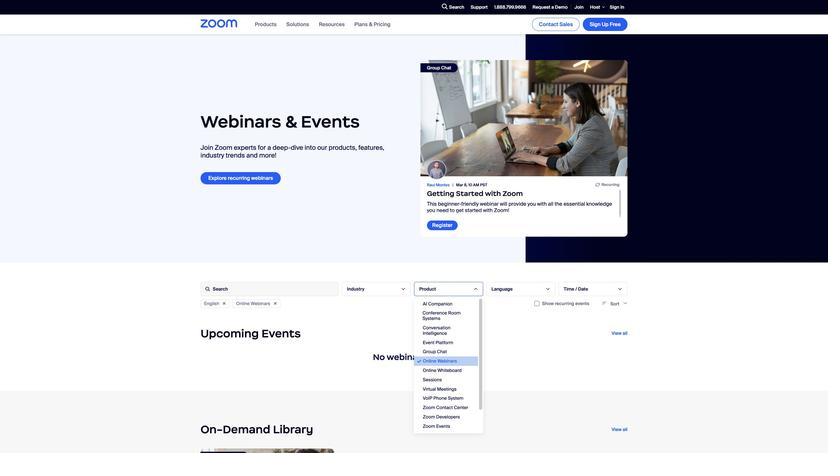 Task type: locate. For each thing, give the bounding box(es) containing it.
0 vertical spatial recurring
[[228, 175, 250, 182]]

zoom up zoom events
[[423, 415, 435, 421]]

english
[[204, 301, 219, 307]]

recurring
[[602, 182, 620, 188]]

chat inside group chat link
[[441, 65, 451, 71]]

zoom for zoom events
[[423, 424, 435, 430]]

getting
[[427, 190, 454, 198]]

webinars
[[201, 111, 281, 132], [251, 301, 270, 307], [438, 359, 457, 365]]

2 view from the top
[[612, 427, 622, 433]]

upcoming
[[201, 327, 259, 341]]

mar
[[456, 183, 463, 188]]

contact down request a demo link
[[539, 21, 558, 28]]

recurring for show
[[555, 301, 574, 307]]

zoom up 'provide' at the top
[[503, 190, 523, 198]]

zoom for zoom developers
[[423, 415, 435, 421]]

whiteboard
[[438, 368, 462, 374]]

0 horizontal spatial events
[[262, 327, 301, 341]]

plans & pricing
[[354, 21, 391, 28]]

zoom up 'zoom one'
[[423, 424, 435, 430]]

group chat link
[[421, 60, 628, 177]]

sign up free
[[590, 21, 621, 28]]

8,
[[464, 183, 467, 188]]

conversation
[[423, 325, 451, 331]]

more!
[[259, 152, 276, 160]]

explore recurring webinars link
[[201, 173, 281, 185]]

0 vertical spatial sign
[[610, 4, 619, 10]]

1 horizontal spatial &
[[369, 21, 373, 28]]

1.888.799.9666
[[494, 4, 526, 10]]

conference
[[423, 311, 447, 317]]

sign
[[610, 4, 619, 10], [590, 21, 601, 28]]

online webinars up the online whiteboard
[[423, 359, 457, 365]]

found!
[[428, 353, 455, 363]]

plans & pricing link
[[354, 21, 391, 28]]

0 vertical spatial all
[[548, 201, 553, 208]]

2 vertical spatial online
[[423, 368, 436, 374]]

None search field
[[418, 2, 440, 12]]

search image
[[442, 4, 448, 10], [442, 4, 448, 10]]

1 vertical spatial &
[[285, 111, 297, 132]]

resources
[[319, 21, 345, 28]]

1 vertical spatial a
[[268, 144, 271, 152]]

view all for upcoming events
[[612, 331, 628, 337]]

webinars up the 'whiteboard'
[[438, 359, 457, 365]]

join
[[575, 4, 584, 10], [201, 144, 213, 152]]

register
[[432, 222, 453, 229]]

1 vertical spatial online
[[423, 359, 436, 365]]

1 view from the top
[[612, 331, 622, 337]]

contact down voip phone system
[[436, 405, 453, 411]]

10
[[468, 183, 472, 188]]

0 vertical spatial contact
[[539, 21, 558, 28]]

events for zoom events
[[436, 424, 450, 430]]

contact
[[539, 21, 558, 28], [436, 405, 453, 411]]

systems
[[423, 316, 440, 322]]

solutions
[[286, 21, 309, 28]]

2 view all link from the top
[[612, 427, 628, 433]]

you right 'provide' at the top
[[528, 201, 536, 208]]

/
[[575, 286, 577, 292]]

library
[[273, 423, 313, 437]]

started
[[456, 190, 484, 198]]

features,
[[358, 144, 384, 152]]

online down search field
[[236, 301, 250, 307]]

zoom developers
[[423, 415, 460, 421]]

0 horizontal spatial contact
[[436, 405, 453, 411]]

0 vertical spatial events
[[301, 111, 360, 132]]

platform
[[436, 340, 453, 346]]

solutions button
[[286, 21, 309, 28]]

& up the dive
[[285, 111, 297, 132]]

zoom inside join zoom experts for a deep-dive into our products, features, industry trends and more!
[[215, 144, 232, 152]]

join for join zoom experts for a deep-dive into our products, features, industry trends and more!
[[201, 144, 213, 152]]

webinars down event
[[387, 353, 426, 363]]

0 vertical spatial &
[[369, 21, 373, 28]]

0 vertical spatial online webinars
[[236, 301, 270, 307]]

sales
[[560, 21, 573, 28]]

a right for
[[268, 144, 271, 152]]

virtual meetings
[[423, 387, 457, 393]]

zoom left experts
[[215, 144, 232, 152]]

mar 8, 10 am pst
[[456, 183, 487, 188]]

contact sales link
[[532, 18, 580, 31]]

2 view all from the top
[[612, 427, 628, 433]]

zoom left the one
[[423, 433, 435, 439]]

2 vertical spatial events
[[436, 424, 450, 430]]

0 horizontal spatial &
[[285, 111, 297, 132]]

view all link for on-demand library
[[612, 427, 628, 433]]

online
[[236, 301, 250, 307], [423, 359, 436, 365], [423, 368, 436, 374]]

language
[[492, 286, 513, 292]]

events
[[301, 111, 360, 132], [262, 327, 301, 341], [436, 424, 450, 430]]

& right plans in the top of the page
[[369, 21, 373, 28]]

the
[[555, 201, 562, 208]]

1 vertical spatial view all link
[[612, 427, 628, 433]]

0 vertical spatial webinars
[[251, 175, 273, 182]]

view all for on-demand library
[[612, 427, 628, 433]]

webinars up experts
[[201, 111, 281, 132]]

join left host
[[575, 4, 584, 10]]

1 horizontal spatial a
[[551, 4, 554, 10]]

all for on-demand library
[[623, 427, 628, 433]]

1 vertical spatial group chat
[[423, 350, 447, 355]]

contact sales
[[539, 21, 573, 28]]

voip
[[423, 396, 432, 402]]

0 horizontal spatial sign
[[590, 21, 601, 28]]

view for upcoming events
[[612, 331, 622, 337]]

sign left up
[[590, 21, 601, 28]]

zoom logo image
[[201, 20, 237, 28]]

all
[[548, 201, 553, 208], [623, 331, 628, 337], [623, 427, 628, 433]]

recurring down time
[[555, 301, 574, 307]]

webinars down search field
[[251, 301, 270, 307]]

provide
[[509, 201, 526, 208]]

view all
[[612, 331, 628, 337], [612, 427, 628, 433]]

Search field
[[201, 282, 339, 297]]

group
[[427, 65, 440, 71], [423, 350, 436, 355]]

event
[[423, 340, 435, 346]]

&
[[369, 21, 373, 28], [285, 111, 297, 132]]

view
[[612, 331, 622, 337], [612, 427, 622, 433]]

explore recurring webinars
[[208, 175, 273, 182]]

1 vertical spatial join
[[201, 144, 213, 152]]

sign in
[[610, 4, 624, 10]]

0 horizontal spatial a
[[268, 144, 271, 152]]

recurring
[[228, 175, 250, 182], [555, 301, 574, 307]]

1 horizontal spatial join
[[575, 4, 584, 10]]

zoom inside the getting started with zoom this beginner-friendly webinar will provide you with all the essential knowledge you need to get started with zoom!
[[503, 190, 523, 198]]

zoom call 16 image
[[421, 60, 628, 177]]

ai
[[423, 301, 427, 307]]

intelligence
[[423, 331, 447, 337]]

1 vertical spatial all
[[623, 331, 628, 337]]

zoom events
[[423, 424, 450, 430]]

show recurring events
[[542, 301, 589, 307]]

0 vertical spatial a
[[551, 4, 554, 10]]

you
[[528, 201, 536, 208], [427, 207, 435, 214]]

sign left in
[[610, 4, 619, 10]]

conversation intelligence
[[423, 325, 451, 337]]

1 vertical spatial view all
[[612, 427, 628, 433]]

a inside join zoom experts for a deep-dive into our products, features, industry trends and more!
[[268, 144, 271, 152]]

sort
[[611, 301, 619, 307]]

time / date
[[564, 286, 588, 292]]

1 view all link from the top
[[612, 331, 628, 337]]

1 vertical spatial recurring
[[555, 301, 574, 307]]

0 vertical spatial chat
[[441, 65, 451, 71]]

1 vertical spatial group
[[423, 350, 436, 355]]

1 vertical spatial sign
[[590, 21, 601, 28]]

a left demo
[[551, 4, 554, 10]]

0 vertical spatial view
[[612, 331, 622, 337]]

1 view all from the top
[[612, 331, 628, 337]]

host button
[[587, 0, 607, 14]]

1 vertical spatial events
[[262, 327, 301, 341]]

recurring right explore
[[228, 175, 250, 182]]

1 horizontal spatial sign
[[610, 4, 619, 10]]

1 horizontal spatial recurring
[[555, 301, 574, 307]]

knowledge
[[586, 201, 612, 208]]

1 vertical spatial webinars
[[387, 353, 426, 363]]

online up sessions
[[423, 368, 436, 374]]

with left the
[[537, 201, 547, 208]]

webinars down more!
[[251, 175, 273, 182]]

industry
[[347, 286, 364, 292]]

support link
[[468, 0, 491, 14]]

1 horizontal spatial events
[[301, 111, 360, 132]]

join inside join zoom experts for a deep-dive into our products, features, industry trends and more!
[[201, 144, 213, 152]]

you left need
[[427, 207, 435, 214]]

join left trends
[[201, 144, 213, 152]]

events for upcoming events
[[262, 327, 301, 341]]

0 horizontal spatial recurring
[[228, 175, 250, 182]]

0 vertical spatial view all link
[[612, 331, 628, 337]]

online up the online whiteboard
[[423, 359, 436, 365]]

search
[[449, 4, 464, 10]]

with left zoom!
[[483, 207, 493, 214]]

0 vertical spatial view all
[[612, 331, 628, 337]]

0 horizontal spatial join
[[201, 144, 213, 152]]

1 vertical spatial view
[[612, 427, 622, 433]]

zoom down voip
[[423, 405, 435, 411]]

1 horizontal spatial contact
[[539, 21, 558, 28]]

2 vertical spatial all
[[623, 427, 628, 433]]

demo
[[555, 4, 568, 10]]

0 vertical spatial join
[[575, 4, 584, 10]]

1 horizontal spatial online webinars
[[423, 359, 457, 365]]

0 vertical spatial webinars
[[201, 111, 281, 132]]

online webinars down search field
[[236, 301, 270, 307]]

0 vertical spatial group chat
[[427, 65, 451, 71]]

with
[[485, 190, 501, 198], [537, 201, 547, 208], [483, 207, 493, 214]]

2 horizontal spatial events
[[436, 424, 450, 430]]

0 horizontal spatial webinars
[[251, 175, 273, 182]]

1 horizontal spatial webinars
[[387, 353, 426, 363]]

1 vertical spatial online webinars
[[423, 359, 457, 365]]

sign for sign up free
[[590, 21, 601, 28]]

explore
[[208, 175, 227, 182]]



Task type: vqa. For each thing, say whether or not it's contained in the screenshot.
all associated with On-Demand Library
yes



Task type: describe. For each thing, give the bounding box(es) containing it.
all for upcoming events
[[623, 331, 628, 337]]

show
[[542, 301, 554, 307]]

getting started with zoom this beginner-friendly webinar will provide you with all the essential knowledge you need to get started with zoom!
[[427, 190, 612, 214]]

zoom for zoom contact center
[[423, 405, 435, 411]]

raul
[[427, 183, 435, 188]]

webinar
[[480, 201, 499, 208]]

developers
[[436, 415, 460, 421]]

one
[[436, 433, 445, 439]]

products
[[255, 21, 277, 28]]

join for join
[[575, 4, 584, 10]]

free
[[610, 21, 621, 28]]

will
[[500, 201, 507, 208]]

ai companion
[[423, 301, 453, 307]]

up
[[602, 21, 609, 28]]

join link
[[571, 0, 587, 14]]

plans
[[354, 21, 368, 28]]

register link
[[427, 221, 458, 231]]

demand
[[223, 423, 270, 437]]

companion
[[428, 301, 453, 307]]

center
[[454, 405, 468, 411]]

all inside the getting started with zoom this beginner-friendly webinar will provide you with all the essential knowledge you need to get started with zoom!
[[548, 201, 553, 208]]

pricing
[[374, 21, 391, 28]]

2 vertical spatial webinars
[[438, 359, 457, 365]]

featured image image
[[201, 449, 334, 454]]

on-demand library
[[201, 423, 313, 437]]

time
[[564, 286, 574, 292]]

trends
[[226, 152, 245, 160]]

1.888.799.9666 link
[[491, 0, 529, 14]]

to
[[450, 207, 455, 214]]

meetings
[[437, 387, 457, 393]]

support
[[471, 4, 488, 10]]

upcoming events
[[201, 327, 301, 341]]

room
[[448, 311, 461, 317]]

date
[[578, 286, 588, 292]]

for
[[258, 144, 266, 152]]

recurring for explore
[[228, 175, 250, 182]]

event platform
[[423, 340, 453, 346]]

and
[[246, 152, 258, 160]]

0 horizontal spatial online webinars
[[236, 301, 270, 307]]

essential
[[564, 201, 585, 208]]

zoom one
[[423, 433, 445, 439]]

1 vertical spatial webinars
[[251, 301, 270, 307]]

view for on-demand library
[[612, 427, 622, 433]]

get
[[456, 207, 464, 214]]

on-
[[201, 423, 223, 437]]

deep-
[[273, 144, 291, 152]]

zoom!
[[494, 207, 509, 214]]

request a demo
[[533, 4, 568, 10]]

voip phone system
[[423, 396, 464, 402]]

& for plans
[[369, 21, 373, 28]]

products button
[[255, 21, 277, 28]]

virtual
[[423, 387, 436, 393]]

with up webinar
[[485, 190, 501, 198]]

system
[[448, 396, 464, 402]]

1 horizontal spatial you
[[528, 201, 536, 208]]

zoom contact center
[[423, 405, 468, 411]]

in
[[620, 4, 624, 10]]

host
[[590, 4, 600, 10]]

zoom for zoom one
[[423, 433, 435, 439]]

sign up free link
[[583, 18, 628, 31]]

started
[[465, 207, 482, 214]]

raul montes link
[[427, 183, 456, 188]]

join zoom experts for a deep-dive into our products, features, industry trends and more!
[[201, 144, 384, 160]]

raul montes image
[[428, 161, 446, 179]]

need
[[437, 207, 449, 214]]

products,
[[329, 144, 357, 152]]

request
[[533, 4, 550, 10]]

no webinars found!
[[373, 353, 455, 363]]

events
[[575, 301, 589, 307]]

0 vertical spatial online
[[236, 301, 250, 307]]

request a demo link
[[529, 0, 571, 14]]

sign for sign in
[[610, 4, 619, 10]]

friendly
[[461, 201, 479, 208]]

beginner-
[[438, 201, 461, 208]]

our
[[317, 144, 327, 152]]

phone
[[433, 396, 447, 402]]

& for webinars
[[285, 111, 297, 132]]

product
[[419, 286, 436, 292]]

view all link for upcoming events
[[612, 331, 628, 337]]

1 vertical spatial chat
[[437, 350, 447, 355]]

sessions
[[423, 377, 442, 383]]

1 vertical spatial contact
[[436, 405, 453, 411]]

dive
[[291, 144, 303, 152]]

experts
[[234, 144, 256, 152]]

conference room systems
[[423, 311, 461, 322]]

0 vertical spatial group
[[427, 65, 440, 71]]

0 horizontal spatial you
[[427, 207, 435, 214]]

resources button
[[319, 21, 345, 28]]



